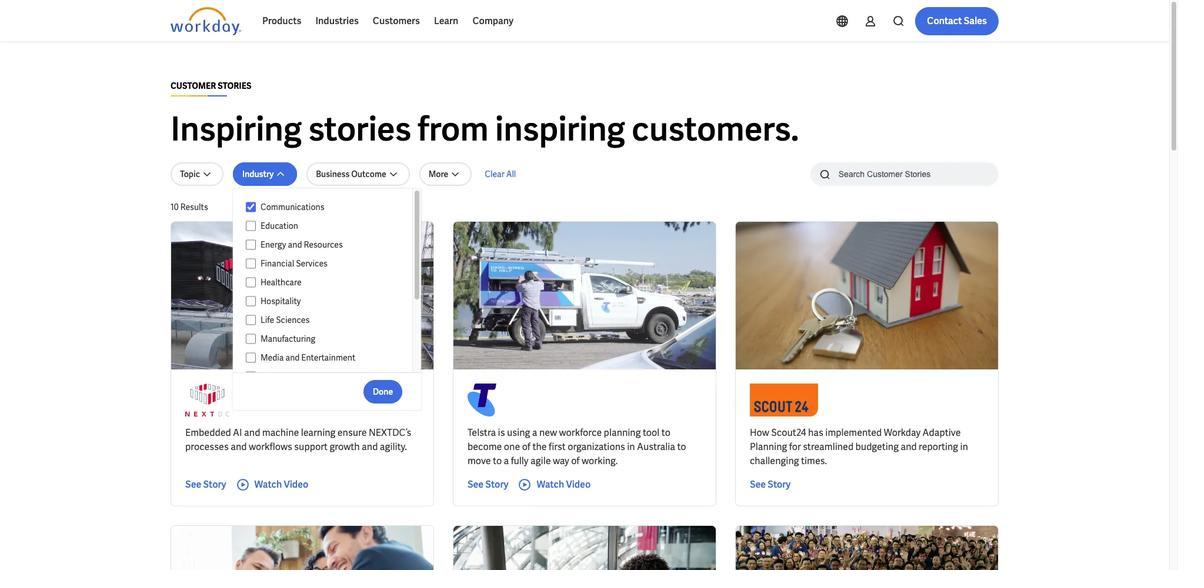 Task type: vqa. For each thing, say whether or not it's contained in the screenshot.
Plan, Execute, and Analyze in a Changing World on the left of page
no



Task type: locate. For each thing, give the bounding box(es) containing it.
media
[[261, 353, 284, 363]]

done
[[373, 386, 393, 397]]

1 vertical spatial a
[[504, 455, 509, 467]]

0 horizontal spatial see
[[185, 478, 201, 491]]

story for telstra is using a new workforce planning tool to become one of the first organizations in australia to move to a fully agile way of working.
[[486, 478, 509, 491]]

1 horizontal spatial story
[[486, 478, 509, 491]]

topic button
[[171, 162, 224, 186]]

adaptive
[[923, 427, 961, 439]]

of right way
[[572, 455, 580, 467]]

working.
[[582, 455, 618, 467]]

3 see from the left
[[750, 478, 766, 491]]

industry button
[[233, 162, 297, 186]]

in down planning
[[628, 441, 635, 453]]

0 horizontal spatial in
[[628, 441, 635, 453]]

to right 'tool'
[[662, 427, 671, 439]]

watch video link down way
[[518, 478, 591, 492]]

watch video link down workflows
[[236, 478, 309, 492]]

see story link down challenging
[[750, 478, 791, 492]]

streamlined
[[803, 441, 854, 453]]

watch
[[255, 478, 282, 491], [537, 478, 565, 491]]

planning
[[604, 427, 641, 439]]

see for embedded ai and machine learning ensure nextdc's processes and workflows support growth and agility.
[[185, 478, 201, 491]]

financial services
[[261, 258, 328, 269]]

0 horizontal spatial video
[[284, 478, 309, 491]]

None checkbox
[[246, 277, 256, 288], [246, 334, 256, 344], [246, 277, 256, 288], [246, 334, 256, 344]]

fully
[[511, 455, 529, 467]]

0 horizontal spatial see story
[[185, 478, 226, 491]]

contact sales
[[928, 15, 988, 27]]

1 horizontal spatial to
[[662, 427, 671, 439]]

products button
[[255, 7, 309, 35]]

1 horizontal spatial watch video
[[537, 478, 591, 491]]

a left new
[[532, 427, 538, 439]]

see story down processes
[[185, 478, 226, 491]]

implemented
[[826, 427, 882, 439]]

topic
[[180, 169, 200, 179]]

and
[[288, 240, 302, 250], [286, 353, 300, 363], [244, 427, 260, 439], [231, 441, 247, 453], [362, 441, 378, 453], [901, 441, 917, 453]]

all
[[507, 169, 516, 179]]

2 horizontal spatial see story
[[750, 478, 791, 491]]

2 watch video from the left
[[537, 478, 591, 491]]

video for learning
[[284, 478, 309, 491]]

a
[[532, 427, 538, 439], [504, 455, 509, 467]]

clear
[[485, 169, 505, 179]]

of left 'the'
[[522, 441, 531, 453]]

media and entertainment link
[[256, 351, 401, 365]]

is
[[498, 427, 505, 439]]

healthcare
[[261, 277, 302, 288]]

1 horizontal spatial watch
[[537, 478, 565, 491]]

workforce
[[559, 427, 602, 439]]

and down manufacturing
[[286, 353, 300, 363]]

2 in from the left
[[961, 441, 969, 453]]

1 horizontal spatial in
[[961, 441, 969, 453]]

0 horizontal spatial to
[[493, 455, 502, 467]]

see story link for telstra is using a new workforce planning tool to become one of the first organizations in australia to move to a fully agile way of working.
[[468, 478, 509, 492]]

in right the reporting
[[961, 441, 969, 453]]

1 watch video link from the left
[[236, 478, 309, 492]]

telstra corporation limited image
[[468, 384, 497, 417]]

customers
[[373, 15, 420, 27]]

watch video link for one
[[518, 478, 591, 492]]

agile
[[531, 455, 551, 467]]

services
[[296, 258, 328, 269]]

0 horizontal spatial a
[[504, 455, 509, 467]]

0 horizontal spatial story
[[203, 478, 226, 491]]

1 see from the left
[[185, 478, 201, 491]]

video
[[284, 478, 309, 491], [566, 478, 591, 491]]

see down challenging
[[750, 478, 766, 491]]

1 in from the left
[[628, 441, 635, 453]]

business outcome
[[316, 169, 386, 179]]

business
[[316, 169, 350, 179]]

video for new
[[566, 478, 591, 491]]

3 story from the left
[[768, 478, 791, 491]]

to right move on the bottom of page
[[493, 455, 502, 467]]

1 video from the left
[[284, 478, 309, 491]]

2 video from the left
[[566, 478, 591, 491]]

video down way
[[566, 478, 591, 491]]

1 story from the left
[[203, 478, 226, 491]]

more
[[429, 169, 449, 179]]

and up financial services
[[288, 240, 302, 250]]

story down move on the bottom of page
[[486, 478, 509, 491]]

how scout24 has implemented workday adaptive planning for streamlined budgeting and reporting in challenging times.
[[750, 427, 969, 467]]

story for embedded ai and machine learning ensure nextdc's processes and workflows support growth and agility.
[[203, 478, 226, 491]]

watch video down workflows
[[255, 478, 309, 491]]

in inside telstra is using a new workforce planning tool to become one of the first organizations in australia to move to a fully agile way of working.
[[628, 441, 635, 453]]

story down processes
[[203, 478, 226, 491]]

2 horizontal spatial to
[[678, 441, 687, 453]]

story
[[203, 478, 226, 491], [486, 478, 509, 491], [768, 478, 791, 491]]

1 horizontal spatial see
[[468, 478, 484, 491]]

see story down move on the bottom of page
[[468, 478, 509, 491]]

2 story from the left
[[486, 478, 509, 491]]

more button
[[419, 162, 472, 186]]

1 horizontal spatial see story
[[468, 478, 509, 491]]

see story down challenging
[[750, 478, 791, 491]]

2 see story link from the left
[[468, 478, 509, 492]]

see story link down processes
[[185, 478, 226, 492]]

watch video for support
[[255, 478, 309, 491]]

see down move on the bottom of page
[[468, 478, 484, 491]]

sciences
[[276, 315, 310, 325]]

for
[[790, 441, 801, 453]]

0 horizontal spatial see story link
[[185, 478, 226, 492]]

watch video
[[255, 478, 309, 491], [537, 478, 591, 491]]

story down challenging
[[768, 478, 791, 491]]

see story link down move on the bottom of page
[[468, 478, 509, 492]]

None checkbox
[[246, 202, 256, 212], [246, 221, 256, 231], [246, 240, 256, 250], [246, 258, 256, 269], [246, 296, 256, 307], [246, 315, 256, 325], [246, 353, 256, 363], [246, 371, 256, 382], [246, 202, 256, 212], [246, 221, 256, 231], [246, 240, 256, 250], [246, 258, 256, 269], [246, 296, 256, 307], [246, 315, 256, 325], [246, 353, 256, 363], [246, 371, 256, 382]]

watch video down way
[[537, 478, 591, 491]]

done button
[[364, 380, 403, 403]]

0 horizontal spatial watch video
[[255, 478, 309, 491]]

go to the homepage image
[[171, 7, 241, 35]]

nonprofit
[[261, 371, 297, 382]]

see story link for embedded ai and machine learning ensure nextdc's processes and workflows support growth and agility.
[[185, 478, 226, 492]]

see down processes
[[185, 478, 201, 491]]

customers.
[[632, 108, 800, 151]]

2 see story from the left
[[468, 478, 509, 491]]

Search Customer Stories text field
[[832, 164, 976, 184]]

communications
[[261, 202, 325, 212]]

2 see from the left
[[468, 478, 484, 491]]

budgeting
[[856, 441, 899, 453]]

learn
[[434, 15, 459, 27]]

1 horizontal spatial see story link
[[468, 478, 509, 492]]

2 watch video link from the left
[[518, 478, 591, 492]]

0 vertical spatial of
[[522, 441, 531, 453]]

contact
[[928, 15, 963, 27]]

planning
[[750, 441, 788, 453]]

using
[[507, 427, 530, 439]]

2 horizontal spatial see
[[750, 478, 766, 491]]

and down "workday"
[[901, 441, 917, 453]]

reporting
[[919, 441, 959, 453]]

1 horizontal spatial of
[[572, 455, 580, 467]]

scout24 ag image
[[750, 384, 819, 417]]

tool
[[643, 427, 660, 439]]

telstra
[[468, 427, 496, 439]]

video down support
[[284, 478, 309, 491]]

the
[[533, 441, 547, 453]]

2 horizontal spatial story
[[768, 478, 791, 491]]

1 horizontal spatial video
[[566, 478, 591, 491]]

watch down workflows
[[255, 478, 282, 491]]

see
[[185, 478, 201, 491], [468, 478, 484, 491], [750, 478, 766, 491]]

manufacturing link
[[256, 332, 401, 346]]

1 see story link from the left
[[185, 478, 226, 492]]

1 watch from the left
[[255, 478, 282, 491]]

0 horizontal spatial watch
[[255, 478, 282, 491]]

1 horizontal spatial watch video link
[[518, 478, 591, 492]]

hospitality
[[261, 296, 301, 307]]

and down ensure
[[362, 441, 378, 453]]

support
[[294, 441, 328, 453]]

customer
[[171, 81, 216, 91]]

see story
[[185, 478, 226, 491], [468, 478, 509, 491], [750, 478, 791, 491]]

challenging
[[750, 455, 800, 467]]

1 watch video from the left
[[255, 478, 309, 491]]

customer stories
[[171, 81, 252, 91]]

a left the "fully"
[[504, 455, 509, 467]]

watch down agile
[[537, 478, 565, 491]]

2 vertical spatial to
[[493, 455, 502, 467]]

stories
[[308, 108, 411, 151]]

2 horizontal spatial see story link
[[750, 478, 791, 492]]

0 vertical spatial a
[[532, 427, 538, 439]]

contact sales link
[[916, 7, 999, 35]]

see for telstra is using a new workforce planning tool to become one of the first organizations in australia to move to a fully agile way of working.
[[468, 478, 484, 491]]

and inside 'link'
[[286, 353, 300, 363]]

and inside how scout24 has implemented workday adaptive planning for streamlined budgeting and reporting in challenging times.
[[901, 441, 917, 453]]

watch video link
[[236, 478, 309, 492], [518, 478, 591, 492]]

industries
[[316, 15, 359, 27]]

0 horizontal spatial watch video link
[[236, 478, 309, 492]]

1 see story from the left
[[185, 478, 226, 491]]

telstra is using a new workforce planning tool to become one of the first organizations in australia to move to a fully agile way of working.
[[468, 427, 687, 467]]

customers button
[[366, 7, 427, 35]]

to
[[662, 427, 671, 439], [678, 441, 687, 453], [493, 455, 502, 467]]

2 watch from the left
[[537, 478, 565, 491]]

to right australia
[[678, 441, 687, 453]]



Task type: describe. For each thing, give the bounding box(es) containing it.
watch for one
[[537, 478, 565, 491]]

results
[[180, 202, 208, 212]]

3 see story from the left
[[750, 478, 791, 491]]

growth
[[330, 441, 360, 453]]

from
[[418, 108, 489, 151]]

watch for support
[[255, 478, 282, 491]]

move
[[468, 455, 491, 467]]

stories
[[218, 81, 252, 91]]

and down ai
[[231, 441, 247, 453]]

0 vertical spatial to
[[662, 427, 671, 439]]

way
[[553, 455, 570, 467]]

ai
[[233, 427, 242, 439]]

10 results
[[171, 202, 208, 212]]

learn button
[[427, 7, 466, 35]]

embedded ai and machine learning ensure nextdc's processes and workflows support growth and agility.
[[185, 427, 412, 453]]

life
[[261, 315, 274, 325]]

financial
[[261, 258, 294, 269]]

life sciences
[[261, 315, 310, 325]]

1 vertical spatial of
[[572, 455, 580, 467]]

1 horizontal spatial a
[[532, 427, 538, 439]]

ensure
[[338, 427, 367, 439]]

watch video link for support
[[236, 478, 309, 492]]

in inside how scout24 has implemented workday adaptive planning for streamlined budgeting and reporting in challenging times.
[[961, 441, 969, 453]]

clear all
[[485, 169, 516, 179]]

how
[[750, 427, 770, 439]]

scout24
[[772, 427, 807, 439]]

sales
[[964, 15, 988, 27]]

become
[[468, 441, 502, 453]]

learning
[[301, 427, 336, 439]]

has
[[809, 427, 824, 439]]

nextdc's
[[369, 427, 412, 439]]

times.
[[802, 455, 828, 467]]

manufacturing
[[261, 334, 316, 344]]

communications link
[[256, 200, 401, 214]]

workday
[[884, 427, 921, 439]]

new
[[540, 427, 557, 439]]

resources
[[304, 240, 343, 250]]

life sciences link
[[256, 313, 401, 327]]

education
[[261, 221, 298, 231]]

australia
[[637, 441, 676, 453]]

company button
[[466, 7, 521, 35]]

and right ai
[[244, 427, 260, 439]]

inspiring
[[495, 108, 626, 151]]

see story for telstra is using a new workforce planning tool to become one of the first organizations in australia to move to a fully agile way of working.
[[468, 478, 509, 491]]

media and entertainment
[[261, 353, 356, 363]]

0 horizontal spatial of
[[522, 441, 531, 453]]

workflows
[[249, 441, 292, 453]]

financial services link
[[256, 257, 401, 271]]

first
[[549, 441, 566, 453]]

see story for embedded ai and machine learning ensure nextdc's processes and workflows support growth and agility.
[[185, 478, 226, 491]]

energy and resources
[[261, 240, 343, 250]]

1 vertical spatial to
[[678, 441, 687, 453]]

one
[[504, 441, 520, 453]]

embedded
[[185, 427, 231, 439]]

outcome
[[351, 169, 386, 179]]

healthcare link
[[256, 275, 401, 290]]

10
[[171, 202, 179, 212]]

organizations
[[568, 441, 626, 453]]

products
[[262, 15, 302, 27]]

agility.
[[380, 441, 407, 453]]

processes
[[185, 441, 229, 453]]

company
[[473, 15, 514, 27]]

nextdc limited image
[[185, 384, 229, 417]]

industries button
[[309, 7, 366, 35]]

business outcome button
[[307, 162, 410, 186]]

inspiring
[[171, 108, 302, 151]]

machine
[[262, 427, 299, 439]]

industry
[[243, 169, 274, 179]]

energy
[[261, 240, 286, 250]]

energy and resources link
[[256, 238, 401, 252]]

nonprofit link
[[256, 370, 401, 384]]

hospitality link
[[256, 294, 401, 308]]

3 see story link from the left
[[750, 478, 791, 492]]

inspiring stories from inspiring customers.
[[171, 108, 800, 151]]

watch video for one
[[537, 478, 591, 491]]

entertainment
[[302, 353, 356, 363]]



